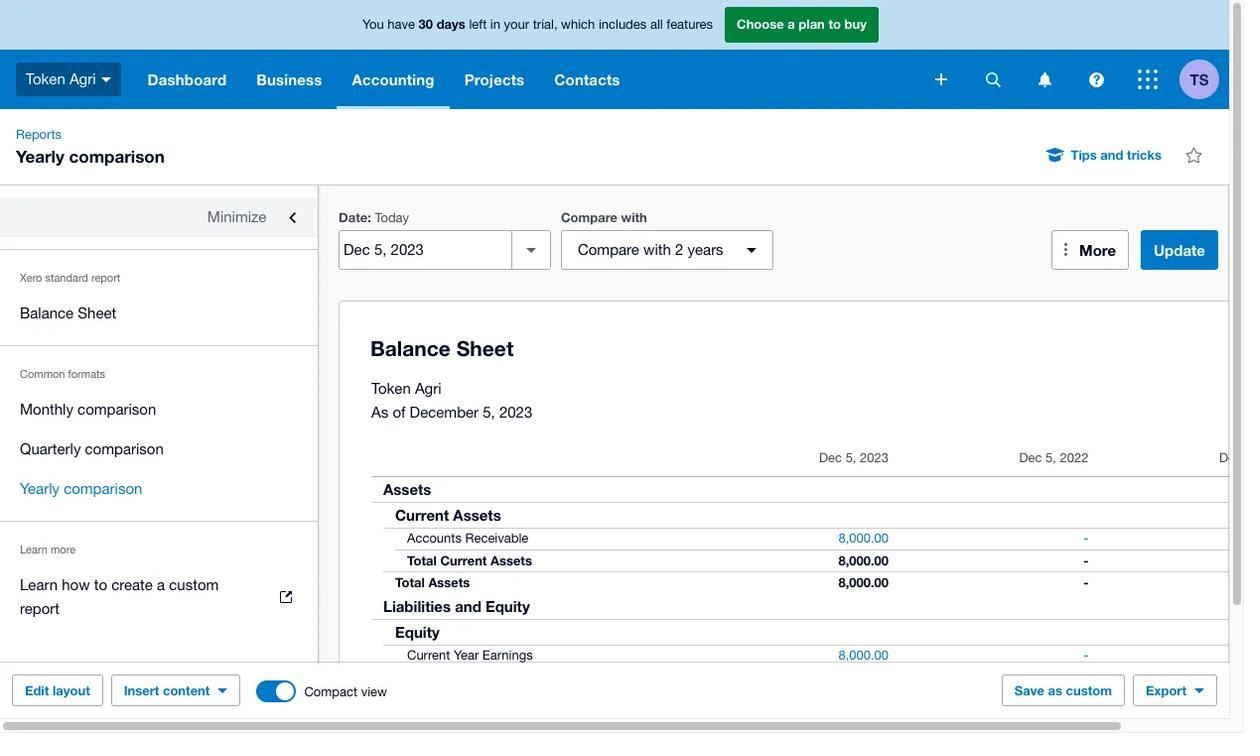 Task type: locate. For each thing, give the bounding box(es) containing it.
- link for current year earnings
[[1072, 646, 1101, 666]]

balance sheet
[[20, 305, 116, 322]]

edit layout
[[25, 683, 90, 699]]

1 horizontal spatial dec
[[1019, 451, 1042, 466]]

custom right create
[[169, 577, 219, 594]]

1 horizontal spatial 5,
[[846, 451, 856, 466]]

projects
[[464, 71, 525, 88]]

buy
[[845, 16, 867, 32]]

0 horizontal spatial custom
[[169, 577, 219, 594]]

2022
[[1060, 451, 1089, 466]]

with for compare with
[[621, 210, 647, 225]]

and
[[1101, 147, 1124, 163], [455, 598, 481, 616], [491, 692, 513, 708]]

tips and tricks button
[[1035, 139, 1174, 171]]

0 vertical spatial with
[[621, 210, 647, 225]]

1 vertical spatial to
[[94, 577, 107, 594]]

to left buy
[[829, 16, 841, 32]]

comparison up minimize button on the top left of the page
[[69, 146, 165, 167]]

custom right as
[[1066, 683, 1112, 699]]

2023 inside token agri as of december 5, 2023
[[499, 404, 533, 421]]

svg image
[[1089, 72, 1104, 87], [935, 73, 947, 85]]

business button
[[242, 50, 337, 109]]

business
[[256, 71, 322, 88]]

1 vertical spatial yearly
[[20, 481, 60, 498]]

contacts button
[[540, 50, 635, 109]]

to inside learn how to create a custom report
[[94, 577, 107, 594]]

0 horizontal spatial 5,
[[483, 404, 495, 421]]

dec for dec 5, 2023
[[819, 451, 842, 466]]

custom
[[169, 577, 219, 594], [1066, 683, 1112, 699]]

0 vertical spatial compare
[[561, 210, 618, 225]]

tips and tricks
[[1071, 147, 1162, 163]]

1 vertical spatial custom
[[1066, 683, 1112, 699]]

a left plan
[[788, 16, 795, 32]]

learn
[[20, 544, 48, 556], [20, 577, 58, 594]]

accounting button
[[337, 50, 449, 109]]

today
[[375, 211, 409, 225]]

1 horizontal spatial svg image
[[1089, 72, 1104, 87]]

3 dec from the left
[[1219, 451, 1242, 466]]

current left year
[[407, 648, 450, 663]]

1 vertical spatial a
[[157, 577, 165, 594]]

1 vertical spatial with
[[644, 241, 671, 258]]

8,000.00 link for current year earnings
[[827, 646, 901, 666]]

2 8,000.00 link from the top
[[827, 646, 901, 666]]

agri inside token agri as of december 5, 2023
[[415, 380, 441, 397]]

total for total current assets
[[407, 553, 437, 569]]

and down earnings
[[491, 692, 513, 708]]

your
[[504, 17, 529, 32]]

equity down liabilities and equity
[[395, 624, 440, 641]]

comparison for yearly comparison
[[64, 481, 142, 498]]

1 horizontal spatial and
[[491, 692, 513, 708]]

equity down earnings
[[517, 692, 556, 708]]

current down the accounts receivable
[[440, 553, 487, 569]]

reports yearly comparison
[[16, 127, 165, 167]]

- link for accounts receivable
[[1072, 529, 1101, 549]]

2 learn from the top
[[20, 577, 58, 594]]

more
[[51, 544, 76, 556]]

1 vertical spatial - link
[[1072, 646, 1101, 666]]

assets down receivable on the bottom
[[491, 553, 532, 569]]

0 horizontal spatial agri
[[69, 70, 96, 87]]

with left 2
[[644, 241, 671, 258]]

1 vertical spatial and
[[455, 598, 481, 616]]

liabilities down 'total assets'
[[383, 598, 451, 616]]

learn down learn more
[[20, 577, 58, 594]]

token agri as of december 5, 2023
[[371, 380, 533, 421]]

0 vertical spatial 2023
[[499, 404, 533, 421]]

token for token agri as of december 5, 2023
[[371, 380, 411, 397]]

1 horizontal spatial report
[[91, 272, 120, 284]]

2 - from the top
[[1084, 553, 1089, 569]]

agri up reports yearly comparison
[[69, 70, 96, 87]]

common
[[20, 368, 65, 380]]

3 - from the top
[[1084, 575, 1089, 591]]

balance
[[20, 305, 74, 322]]

1 vertical spatial liabilities
[[428, 692, 487, 708]]

0 vertical spatial yearly
[[16, 146, 64, 167]]

yearly inside 'link'
[[20, 481, 60, 498]]

token agri button
[[0, 50, 133, 109]]

equity
[[486, 598, 530, 616], [395, 624, 440, 641], [517, 692, 556, 708]]

1 vertical spatial compare
[[578, 241, 639, 258]]

you have 30 days left in your trial, which includes all features
[[362, 16, 713, 32]]

0 horizontal spatial a
[[157, 577, 165, 594]]

assets
[[383, 481, 431, 498], [453, 506, 501, 524], [491, 553, 532, 569], [428, 575, 470, 591]]

comparison down formats
[[78, 401, 156, 418]]

dec for dec 
[[1219, 451, 1242, 466]]

learn inside learn how to create a custom report
[[20, 577, 58, 594]]

5 - from the top
[[1084, 670, 1089, 686]]

monthly
[[20, 401, 73, 418]]

comparison
[[69, 146, 165, 167], [78, 401, 156, 418], [85, 441, 164, 458], [64, 481, 142, 498]]

comparison down quarterly comparison
[[64, 481, 142, 498]]

compare for compare with 2 years
[[578, 241, 639, 258]]

4 - from the top
[[1084, 648, 1089, 663]]

0 vertical spatial custom
[[169, 577, 219, 594]]

1 horizontal spatial agri
[[415, 380, 441, 397]]

yearly comparison link
[[0, 470, 318, 509]]

in
[[490, 17, 500, 32]]

1 8,000.00 from the top
[[839, 531, 889, 546]]

0 vertical spatial learn
[[20, 544, 48, 556]]

token inside token agri as of december 5, 2023
[[371, 380, 411, 397]]

total current assets
[[407, 553, 532, 569]]

yearly down reports link
[[16, 146, 64, 167]]

compare down 'compare with'
[[578, 241, 639, 258]]

tips
[[1071, 147, 1097, 163]]

0 vertical spatial a
[[788, 16, 795, 32]]

with up compare with 2 years
[[621, 210, 647, 225]]

2 horizontal spatial and
[[1101, 147, 1124, 163]]

0 horizontal spatial report
[[20, 601, 60, 618]]

report inside learn how to create a custom report
[[20, 601, 60, 618]]

report up sheet
[[91, 272, 120, 284]]

agri
[[69, 70, 96, 87], [415, 380, 441, 397]]

agri inside popup button
[[69, 70, 96, 87]]

0 vertical spatial equity
[[486, 598, 530, 616]]

0 vertical spatial and
[[1101, 147, 1124, 163]]

with
[[621, 210, 647, 225], [644, 241, 671, 258]]

2 vertical spatial and
[[491, 692, 513, 708]]

0 horizontal spatial svg image
[[935, 73, 947, 85]]

dec 
[[1219, 451, 1244, 466]]

8,000.00
[[839, 531, 889, 546], [839, 553, 889, 569], [839, 575, 889, 591], [839, 648, 889, 663]]

report down learn more
[[20, 601, 60, 618]]

0 vertical spatial 8,000.00 link
[[827, 529, 901, 549]]

learn more
[[20, 544, 76, 556]]

1 horizontal spatial a
[[788, 16, 795, 32]]

agri up december
[[415, 380, 441, 397]]

0 vertical spatial total
[[407, 553, 437, 569]]

2 dec from the left
[[1019, 451, 1042, 466]]

token up reports
[[26, 70, 65, 87]]

1 horizontal spatial custom
[[1066, 683, 1112, 699]]

1 8,000.00 link from the top
[[827, 529, 901, 549]]

2 horizontal spatial 5,
[[1046, 451, 1057, 466]]

svg image
[[1138, 70, 1158, 89], [986, 72, 1000, 87], [1038, 72, 1051, 87], [101, 77, 111, 82]]

token for token agri
[[26, 70, 65, 87]]

- link up save as custom
[[1072, 646, 1101, 666]]

1 horizontal spatial 2023
[[860, 451, 889, 466]]

1 horizontal spatial token
[[371, 380, 411, 397]]

current for year
[[407, 648, 450, 663]]

a right create
[[157, 577, 165, 594]]

liabilities
[[383, 598, 451, 616], [428, 692, 487, 708]]

2 horizontal spatial dec
[[1219, 451, 1242, 466]]

december
[[410, 404, 479, 421]]

1 - from the top
[[1084, 531, 1089, 546]]

save
[[1015, 683, 1045, 699]]

equity up earnings
[[486, 598, 530, 616]]

3 8,000.00 from the top
[[839, 575, 889, 591]]

layout
[[53, 683, 90, 699]]

liabilities down year
[[428, 692, 487, 708]]

1 - link from the top
[[1072, 529, 1101, 549]]

update button
[[1141, 230, 1218, 270]]

0 vertical spatial token
[[26, 70, 65, 87]]

includes
[[599, 17, 647, 32]]

liabilities and equity
[[383, 598, 530, 616]]

token up of
[[371, 380, 411, 397]]

1 vertical spatial report
[[20, 601, 60, 618]]

to right how
[[94, 577, 107, 594]]

0 horizontal spatial dec
[[819, 451, 842, 466]]

report output element
[[371, 441, 1244, 711]]

2 - link from the top
[[1072, 646, 1101, 666]]

1 vertical spatial token
[[371, 380, 411, 397]]

0 horizontal spatial 2023
[[499, 404, 533, 421]]

current up accounts
[[395, 506, 449, 524]]

learn how to create a custom report
[[20, 577, 219, 618]]

token inside popup button
[[26, 70, 65, 87]]

accounts
[[407, 531, 462, 546]]

0 vertical spatial to
[[829, 16, 841, 32]]

8,000.00 link for accounts receivable
[[827, 529, 901, 549]]

content
[[163, 683, 210, 699]]

8,000.00 link
[[827, 529, 901, 549], [827, 646, 901, 666]]

1 vertical spatial 2023
[[860, 451, 889, 466]]

you
[[362, 17, 384, 32]]

1 horizontal spatial to
[[829, 16, 841, 32]]

and inside button
[[1101, 147, 1124, 163]]

0 vertical spatial current
[[395, 506, 449, 524]]

- link down '2022'
[[1072, 529, 1101, 549]]

assets up the accounts receivable
[[453, 506, 501, 524]]

0 vertical spatial - link
[[1072, 529, 1101, 549]]

-
[[1084, 531, 1089, 546], [1084, 553, 1089, 569], [1084, 575, 1089, 591], [1084, 648, 1089, 663], [1084, 670, 1089, 686], [1084, 692, 1089, 708]]

save as custom
[[1015, 683, 1112, 699]]

comparison inside 'link'
[[64, 481, 142, 498]]

2023
[[499, 404, 533, 421], [860, 451, 889, 466]]

2 vertical spatial current
[[407, 648, 450, 663]]

1 dec from the left
[[819, 451, 842, 466]]

monthly comparison link
[[0, 390, 318, 430]]

total down accounts
[[395, 575, 425, 591]]

standard
[[45, 272, 88, 284]]

5, for dec 5, 2022
[[1046, 451, 1057, 466]]

yearly
[[16, 146, 64, 167], [20, 481, 60, 498]]

agri for token agri
[[69, 70, 96, 87]]

assets up current assets
[[383, 481, 431, 498]]

svg image inside token agri popup button
[[101, 77, 111, 82]]

all
[[650, 17, 663, 32]]

learn for learn more
[[20, 544, 48, 556]]

banner
[[0, 0, 1229, 109]]

choose
[[737, 16, 784, 32]]

and right tips
[[1101, 147, 1124, 163]]

1 vertical spatial equity
[[395, 624, 440, 641]]

compare up compare with 2 years
[[561, 210, 618, 225]]

2 vertical spatial total
[[395, 692, 425, 708]]

0 horizontal spatial to
[[94, 577, 107, 594]]

1 vertical spatial learn
[[20, 577, 58, 594]]

insert
[[124, 683, 159, 699]]

1 vertical spatial agri
[[415, 380, 441, 397]]

1 vertical spatial 8,000.00 link
[[827, 646, 901, 666]]

trial,
[[533, 17, 558, 32]]

:
[[368, 210, 371, 225]]

0 vertical spatial agri
[[69, 70, 96, 87]]

yearly down quarterly
[[20, 481, 60, 498]]

dashboard link
[[133, 50, 242, 109]]

total up 'total assets'
[[407, 553, 437, 569]]

learn left more
[[20, 544, 48, 556]]

a
[[788, 16, 795, 32], [157, 577, 165, 594]]

0 horizontal spatial token
[[26, 70, 65, 87]]

insert content
[[124, 683, 210, 699]]

total right view
[[395, 692, 425, 708]]

1 vertical spatial total
[[395, 575, 425, 591]]

report
[[91, 272, 120, 284], [20, 601, 60, 618]]

dec
[[819, 451, 842, 466], [1019, 451, 1042, 466], [1219, 451, 1242, 466]]

0 horizontal spatial and
[[455, 598, 481, 616]]

ts button
[[1180, 50, 1229, 109]]

custom inside learn how to create a custom report
[[169, 577, 219, 594]]

5, inside token agri as of december 5, 2023
[[483, 404, 495, 421]]

more button
[[1052, 230, 1129, 270]]

save as custom button
[[1002, 675, 1125, 707]]

assets up liabilities and equity
[[428, 575, 470, 591]]

and down 'total assets'
[[455, 598, 481, 616]]

current for assets
[[395, 506, 449, 524]]

custom inside "button"
[[1066, 683, 1112, 699]]

1 learn from the top
[[20, 544, 48, 556]]

to
[[829, 16, 841, 32], [94, 577, 107, 594]]

0 vertical spatial liabilities
[[383, 598, 451, 616]]

comparison down monthly comparison link at the left bottom
[[85, 441, 164, 458]]

total for total assets
[[395, 575, 425, 591]]



Task type: vqa. For each thing, say whether or not it's contained in the screenshot.
1st Expand report group icon from the top
no



Task type: describe. For each thing, give the bounding box(es) containing it.
choose a plan to buy
[[737, 16, 867, 32]]

insert content button
[[111, 675, 241, 707]]

edit
[[25, 683, 49, 699]]

dec 5, 2022
[[1019, 451, 1089, 466]]

comparison for quarterly comparison
[[85, 441, 164, 458]]

total for total liabilities and equity
[[395, 692, 425, 708]]

compact view
[[304, 685, 387, 700]]

5, for dec 5, 2023
[[846, 451, 856, 466]]

projects button
[[449, 50, 540, 109]]

with for compare with 2 years
[[644, 241, 671, 258]]

compact
[[304, 685, 358, 700]]

receivable
[[465, 531, 529, 546]]

which
[[561, 17, 595, 32]]

list of convenience dates image
[[511, 230, 551, 270]]

edit layout button
[[12, 675, 103, 707]]

current year earnings
[[407, 648, 533, 663]]

comparison for monthly comparison
[[78, 401, 156, 418]]

2
[[675, 241, 684, 258]]

contacts
[[554, 71, 620, 88]]

reports link
[[8, 125, 69, 145]]

have
[[388, 17, 415, 32]]

reports
[[16, 127, 62, 142]]

monthly comparison
[[20, 401, 156, 418]]

and for tips
[[1101, 147, 1124, 163]]

compare for compare with
[[561, 210, 618, 225]]

Select end date field
[[340, 231, 511, 269]]

date : today
[[339, 210, 409, 225]]

date
[[339, 210, 368, 225]]

days
[[437, 16, 466, 32]]

balance sheet link
[[0, 294, 318, 334]]

sheet
[[78, 305, 116, 322]]

2 8,000.00 from the top
[[839, 553, 889, 569]]

accounts receivable
[[407, 531, 529, 546]]

2023 inside report output element
[[860, 451, 889, 466]]

minimize button
[[0, 198, 318, 237]]

view
[[361, 685, 387, 700]]

xero
[[20, 272, 42, 284]]

6 - from the top
[[1084, 692, 1089, 708]]

current assets
[[395, 506, 501, 524]]

quarterly comparison link
[[0, 430, 318, 470]]

as
[[371, 404, 389, 421]]

dec 5, 2023
[[819, 451, 889, 466]]

compare with
[[561, 210, 647, 225]]

plan
[[799, 16, 825, 32]]

banner containing ts
[[0, 0, 1229, 109]]

of
[[393, 404, 406, 421]]

left
[[469, 17, 487, 32]]

0 vertical spatial report
[[91, 272, 120, 284]]

2 vertical spatial equity
[[517, 692, 556, 708]]

30
[[419, 16, 433, 32]]

formats
[[68, 368, 105, 380]]

agri for token agri as of december 5, 2023
[[415, 380, 441, 397]]

add to favourites image
[[1174, 135, 1213, 175]]

earnings
[[482, 648, 533, 663]]

create
[[111, 577, 153, 594]]

more
[[1079, 241, 1116, 259]]

learn for learn how to create a custom report
[[20, 577, 58, 594]]

ts
[[1190, 70, 1209, 88]]

accounting
[[352, 71, 435, 88]]

tricks
[[1127, 147, 1162, 163]]

features
[[667, 17, 713, 32]]

export button
[[1133, 675, 1217, 707]]

update
[[1154, 241, 1205, 259]]

token agri
[[26, 70, 96, 87]]

as
[[1048, 683, 1063, 699]]

dec for dec 5, 2022
[[1019, 451, 1042, 466]]

yearly inside reports yearly comparison
[[16, 146, 64, 167]]

dashboard
[[148, 71, 227, 88]]

common formats
[[20, 368, 105, 380]]

Report title field
[[365, 327, 1244, 372]]

a inside learn how to create a custom report
[[157, 577, 165, 594]]

quarterly comparison
[[20, 441, 164, 458]]

and for liabilities
[[455, 598, 481, 616]]

1 vertical spatial current
[[440, 553, 487, 569]]

yearly comparison
[[20, 481, 142, 498]]

comparison inside reports yearly comparison
[[69, 146, 165, 167]]

learn how to create a custom report link
[[0, 566, 318, 630]]

total liabilities and equity
[[395, 692, 556, 708]]

4 8,000.00 from the top
[[839, 648, 889, 663]]

total assets
[[395, 575, 470, 591]]

how
[[62, 577, 90, 594]]

xero standard report
[[20, 272, 120, 284]]

years
[[688, 241, 724, 258]]

export
[[1146, 683, 1187, 699]]

quarterly
[[20, 441, 81, 458]]



